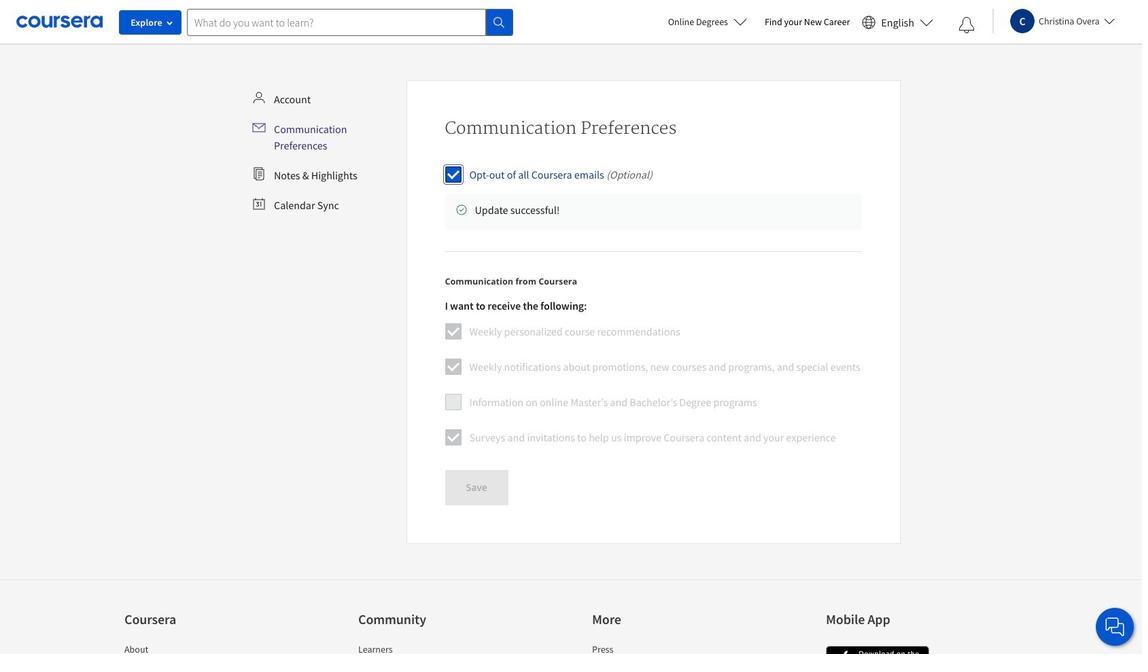 Task type: locate. For each thing, give the bounding box(es) containing it.
0 horizontal spatial list item
[[124, 643, 240, 655]]

None search field
[[187, 8, 513, 36]]

coursera image
[[16, 11, 103, 33]]

3 list item from the left
[[592, 643, 708, 655]]

download on the app store image
[[826, 646, 929, 655]]

2 horizontal spatial list item
[[592, 643, 708, 655]]

1 horizontal spatial list item
[[358, 643, 474, 655]]

menu
[[247, 86, 401, 219]]

list item
[[124, 643, 240, 655], [358, 643, 474, 655], [592, 643, 708, 655]]

group
[[445, 299, 861, 457]]



Task type: describe. For each thing, give the bounding box(es) containing it.
What do you want to learn? text field
[[187, 8, 486, 36]]

2 list item from the left
[[358, 643, 474, 655]]

1 list item from the left
[[124, 643, 240, 655]]



Task type: vqa. For each thing, say whether or not it's contained in the screenshot.
group
yes



